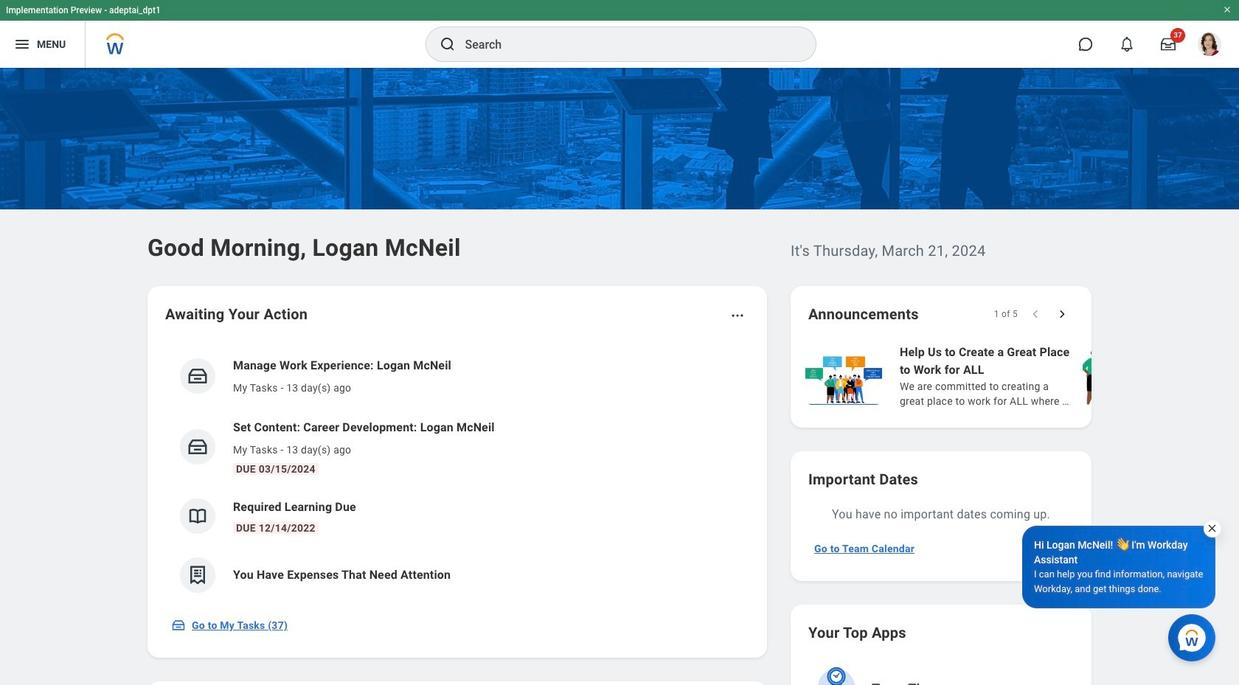 Task type: describe. For each thing, give the bounding box(es) containing it.
close environment banner image
[[1223, 5, 1232, 14]]

notifications large image
[[1120, 37, 1135, 52]]

profile logan mcneil image
[[1198, 32, 1222, 59]]

justify image
[[13, 35, 31, 53]]

x image
[[1207, 523, 1218, 534]]

inbox image
[[187, 365, 209, 387]]



Task type: vqa. For each thing, say whether or not it's contained in the screenshot.
search workday search box
yes



Task type: locate. For each thing, give the bounding box(es) containing it.
chevron left small image
[[1028, 307, 1043, 322]]

banner
[[0, 0, 1239, 68]]

search image
[[439, 35, 456, 53]]

inbox image
[[187, 436, 209, 458], [171, 618, 186, 633]]

related actions image
[[730, 308, 745, 323]]

1 horizontal spatial list
[[803, 342, 1239, 410]]

chevron right small image
[[1055, 307, 1070, 322]]

book open image
[[187, 505, 209, 527]]

inbox image inside list
[[187, 436, 209, 458]]

list
[[803, 342, 1239, 410], [165, 345, 750, 605]]

status
[[994, 308, 1018, 320]]

inbox large image
[[1161, 37, 1176, 52]]

0 horizontal spatial inbox image
[[171, 618, 186, 633]]

Search Workday  search field
[[465, 28, 785, 60]]

1 vertical spatial inbox image
[[171, 618, 186, 633]]

1 horizontal spatial inbox image
[[187, 436, 209, 458]]

0 vertical spatial inbox image
[[187, 436, 209, 458]]

0 horizontal spatial list
[[165, 345, 750, 605]]

dashboard expenses image
[[187, 564, 209, 587]]

main content
[[0, 68, 1239, 685]]



